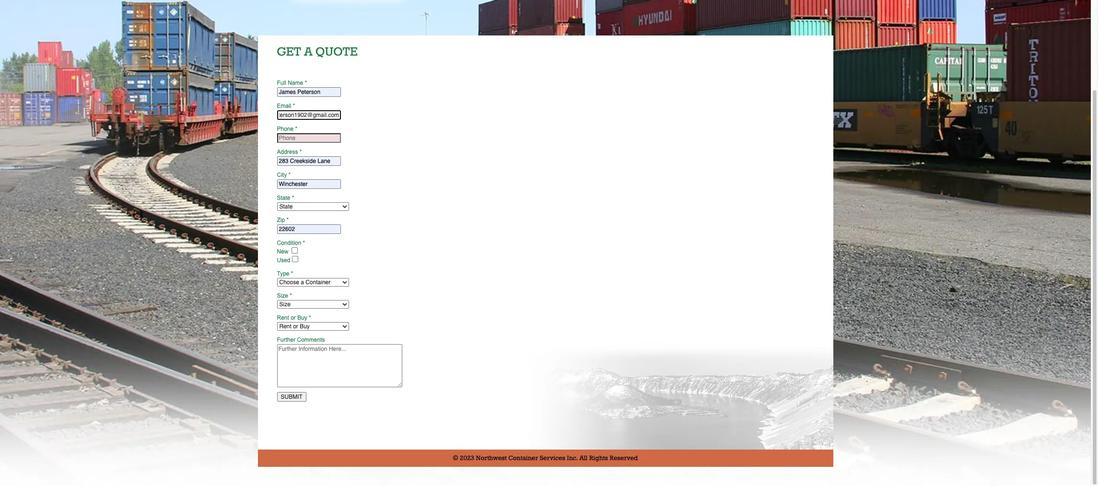 Task type: vqa. For each thing, say whether or not it's contained in the screenshot.
all
yes



Task type: describe. For each thing, give the bounding box(es) containing it.
condition *
[[277, 240, 305, 246]]

reserved
[[610, 455, 638, 462]]

submit
[[281, 394, 302, 400]]

* up full name text field
[[305, 80, 307, 86]]

new
[[277, 248, 292, 255]]

zip *
[[277, 217, 289, 223]]

name
[[288, 80, 303, 86]]

comments
[[297, 337, 325, 343]]

quote
[[316, 45, 358, 59]]

zip
[[277, 217, 285, 223]]

size *
[[277, 292, 292, 299]]

inc.
[[567, 455, 578, 462]]

used
[[277, 257, 292, 264]]

rights
[[589, 455, 608, 462]]

* for phone *
[[295, 126, 297, 132]]

get
[[277, 45, 301, 59]]

further
[[277, 337, 295, 343]]

* for state *
[[292, 195, 294, 201]]

Zip text field
[[277, 224, 341, 234]]

size
[[277, 292, 288, 299]]

further comments
[[277, 337, 325, 343]]

New checkbox
[[292, 247, 298, 254]]

* for email *
[[293, 103, 295, 109]]

city *
[[277, 172, 291, 178]]

* for size *
[[290, 292, 292, 299]]

all
[[579, 455, 588, 462]]

container
[[508, 455, 538, 462]]

northwest
[[476, 455, 507, 462]]

2023
[[460, 455, 474, 462]]

get a quote
[[277, 45, 358, 59]]



Task type: locate. For each thing, give the bounding box(es) containing it.
a
[[304, 45, 313, 59]]

services
[[540, 455, 565, 462]]

© 2023 northwest container services inc. all rights reserved
[[453, 455, 638, 462]]

* right phone at top left
[[295, 126, 297, 132]]

* for address *
[[300, 149, 302, 155]]

email
[[277, 103, 291, 109]]

* for city *
[[288, 172, 291, 178]]

phone *
[[277, 126, 297, 132]]

submit button
[[277, 392, 306, 402]]

or
[[291, 315, 296, 321]]

* right zip at the left top of the page
[[286, 217, 289, 223]]

northwest container services inc. image
[[288, 0, 408, 12]]

* for zip *
[[286, 217, 289, 223]]

Phone text field
[[277, 133, 341, 143]]

Used checkbox
[[292, 256, 298, 262]]

phone
[[277, 126, 294, 132]]

* right "email"
[[293, 103, 295, 109]]

* right 'state'
[[292, 195, 294, 201]]

*
[[305, 80, 307, 86], [293, 103, 295, 109], [295, 126, 297, 132], [300, 149, 302, 155], [288, 172, 291, 178], [292, 195, 294, 201], [286, 217, 289, 223], [303, 240, 305, 246], [291, 270, 293, 277], [290, 292, 292, 299], [309, 315, 311, 321]]

* up address text field
[[300, 149, 302, 155]]

* right size
[[290, 292, 292, 299]]

* down "zip" text field
[[303, 240, 305, 246]]

city
[[277, 172, 287, 178]]

* right buy
[[309, 315, 311, 321]]

* right type
[[291, 270, 293, 277]]

address
[[277, 149, 298, 155]]

* right city
[[288, 172, 291, 178]]

state *
[[277, 195, 294, 201]]

full
[[277, 80, 286, 86]]

type
[[277, 270, 289, 277]]

condition
[[277, 240, 301, 246]]

state
[[277, 195, 290, 201]]

* for type *
[[291, 270, 293, 277]]

* for condition *
[[303, 240, 305, 246]]

Full Name text field
[[277, 87, 341, 97]]

©
[[453, 455, 458, 462]]

address *
[[277, 149, 302, 155]]

Email  text field
[[277, 110, 341, 120]]

City text field
[[277, 179, 341, 189]]

type *
[[277, 270, 293, 277]]

Address text field
[[277, 156, 341, 166]]

rent or buy *
[[277, 315, 311, 321]]

rent
[[277, 315, 289, 321]]

buy
[[297, 315, 307, 321]]

full name *
[[277, 80, 307, 86]]

Further Comments text field
[[277, 344, 402, 387]]

email *
[[277, 103, 295, 109]]



